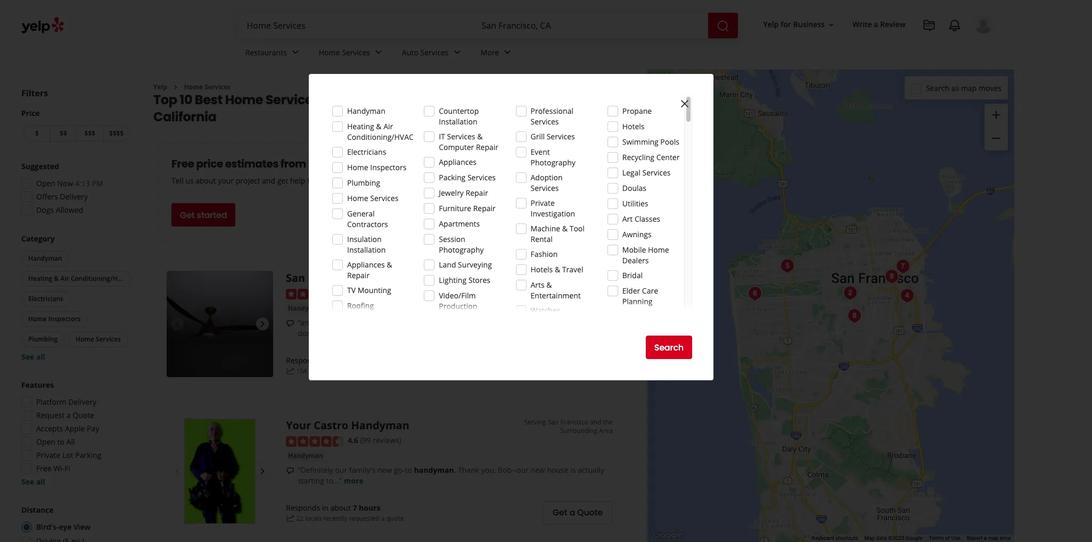 Task type: vqa. For each thing, say whether or not it's contained in the screenshot.
sweep
no



Task type: locate. For each thing, give the bounding box(es) containing it.
to left handyman
[[405, 466, 412, 476]]

heating & air conditioning/hvac inside button
[[28, 274, 130, 283]]

pools
[[661, 137, 680, 147]]

1 vertical spatial heating
[[28, 274, 52, 283]]

option group
[[18, 506, 132, 543]]

watches
[[531, 306, 561, 316]]

ciarlo brothers furniture restoration image
[[893, 256, 914, 278]]

category
[[21, 234, 55, 244]]

recently for 22
[[324, 515, 348, 524]]

handyman
[[347, 106, 386, 116], [28, 254, 62, 263], [345, 271, 403, 286], [288, 304, 323, 313], [351, 419, 410, 433], [288, 452, 323, 461]]

area for san mateo handyman
[[600, 279, 613, 288]]

16 speech v2 image
[[286, 467, 295, 476]]

private lot parking
[[36, 451, 101, 461]]

1 vertical spatial search
[[655, 342, 684, 354]]

serving inside serving san mateo and the surrounding area
[[534, 271, 555, 280]]

in up 22 locals recently requested a quote
[[322, 504, 329, 514]]

open up the offers
[[36, 179, 55, 189]]

free inside free price estimates from local handymen tell us about your project and get help from sponsored businesses.
[[172, 157, 194, 172]]

the inside serving san francisco and the surrounding area
[[604, 419, 613, 428]]

1 open from the top
[[36, 179, 55, 189]]

16 trending v2 image left 154
[[286, 368, 295, 376]]

responds up 22
[[286, 504, 320, 514]]

10
[[180, 91, 192, 109]]

sponsored
[[326, 176, 363, 186]]

0 vertical spatial in
[[322, 356, 329, 366]]

hotels down propane
[[623, 121, 645, 132]]

1 see all from the top
[[21, 352, 45, 362]]

2 our from the left
[[517, 466, 529, 476]]

your castro handyman image
[[840, 283, 861, 304], [167, 419, 273, 526]]

installation inside countertop installation
[[439, 117, 478, 127]]

2 surrounding from the top
[[561, 427, 598, 436]]

the for your castro handyman
[[604, 419, 613, 428]]

inspectors up businesses. on the top of the page
[[370, 163, 407, 173]]

yelp for yelp for business
[[764, 19, 779, 30]]

you,
[[482, 466, 496, 476]]

highly
[[339, 318, 360, 328], [362, 318, 382, 328]]

recycling center
[[623, 152, 680, 163]]

google image
[[651, 529, 686, 543]]

next image
[[256, 318, 269, 331], [256, 466, 269, 479]]

home services button
[[69, 332, 128, 348]]

responds for responds in about 7 hours
[[286, 504, 320, 514]]

home services right 16 chevron right v2 image on the top left of the page
[[184, 83, 231, 92]]

0 horizontal spatial yelp
[[153, 83, 167, 92]]

24 chevron down v2 image right restaurants
[[289, 46, 302, 59]]

0 vertical spatial free
[[172, 157, 194, 172]]

repair down packing services
[[466, 188, 488, 198]]

services inside it services & computer repair
[[447, 132, 476, 142]]

heating & air conditioning/hvac button
[[21, 271, 131, 287]]

0 horizontal spatial home inspectors
[[28, 315, 81, 324]]

$$
[[60, 129, 67, 138]]

handyman button down 4.6 star rating image
[[286, 451, 325, 462]]

1 24 chevron down v2 image from the left
[[289, 46, 302, 59]]

22 locals recently requested a quote
[[296, 515, 404, 524]]

home inside home inspectors button
[[28, 315, 47, 324]]

home inside business categories element
[[319, 47, 340, 57]]

0 horizontal spatial photography
[[439, 245, 484, 255]]

to for "definitely our family's new go-to handyman
[[405, 466, 412, 476]]

free price estimates from local handymen image
[[507, 169, 560, 222]]

top
[[153, 91, 177, 109]]

to inside "and would highly highly recommend to anyone that needs any done."
[[429, 318, 436, 328]]

map right "as"
[[962, 83, 977, 93]]

group containing suggested
[[18, 161, 132, 219]]

0 vertical spatial your castro handyman image
[[840, 283, 861, 304]]

business categories element
[[237, 38, 994, 69]]

mateo up "4.8 star rating" image
[[308, 271, 342, 286]]

0 vertical spatial surrounding
[[561, 279, 598, 288]]

0 vertical spatial heating & air conditioning/hvac
[[347, 121, 414, 142]]

inspectors inside search dialog
[[370, 163, 407, 173]]

free up tell
[[172, 157, 194, 172]]

see all for category
[[21, 352, 45, 362]]

responds up 154
[[286, 356, 320, 366]]

write
[[853, 19, 873, 30]]

1 vertical spatial in
[[322, 504, 329, 514]]

2 all from the top
[[36, 477, 45, 488]]

services inside professional services
[[531, 117, 559, 127]]

actually
[[578, 466, 605, 476]]

area inside serving san francisco and the surrounding area
[[600, 427, 613, 436]]

appliances for appliances & repair
[[347, 260, 385, 270]]

quote inside button
[[578, 507, 603, 520]]

air down the francisco,
[[384, 121, 393, 132]]

yelp inside yelp for business button
[[764, 19, 779, 30]]

1 vertical spatial all
[[36, 477, 45, 488]]

2 see from the top
[[21, 477, 34, 488]]

0 horizontal spatial 24 chevron down v2 image
[[289, 46, 302, 59]]

plumbing inside search dialog
[[347, 178, 380, 188]]

report a map error link
[[967, 536, 1012, 542]]

search for search as map moves
[[927, 83, 950, 93]]

heating down near
[[347, 121, 374, 132]]

quote
[[390, 367, 408, 376], [387, 515, 404, 524]]

surrounding down travel
[[561, 279, 598, 288]]

san inside serving san francisco and the surrounding area
[[548, 419, 559, 428]]

to left anyone
[[429, 318, 436, 328]]

responds in about 7 hours
[[286, 504, 381, 514]]

0 horizontal spatial quote
[[73, 411, 94, 421]]

1 area from the top
[[600, 279, 613, 288]]

& left travel
[[555, 265, 561, 275]]

& inside arts & entertainment
[[547, 280, 552, 290]]

& inside button
[[54, 274, 59, 283]]

thank
[[458, 466, 480, 476]]

san up "4.8 star rating" image
[[286, 271, 305, 286]]

home inspectors up businesses. on the top of the page
[[347, 163, 407, 173]]

slideshow element for your castro handyman
[[167, 419, 273, 526]]

session
[[439, 234, 466, 245]]

home inside mobile home dealers
[[648, 245, 670, 255]]

heating down category
[[28, 274, 52, 283]]

2 the from the top
[[604, 419, 613, 428]]

1 horizontal spatial to
[[405, 466, 412, 476]]

see all button up features
[[21, 352, 45, 362]]

view
[[73, 523, 91, 533]]

handyman down 4.6 star rating image
[[288, 452, 323, 461]]

quote for get a quote
[[578, 507, 603, 520]]

jewelry
[[439, 188, 464, 198]]

the left bridal
[[604, 271, 613, 280]]

photography up adoption
[[531, 158, 576, 168]]

reviews) right (99
[[373, 436, 402, 446]]

home services down home inspectors button
[[76, 335, 121, 344]]

0 vertical spatial private
[[531, 198, 555, 208]]

16 trending v2 image for 154
[[286, 368, 295, 376]]

& right arts
[[547, 280, 552, 290]]

0 vertical spatial requested
[[353, 367, 383, 376]]

serving up arts
[[534, 271, 555, 280]]

our right "bob-"
[[517, 466, 529, 476]]

map left error in the bottom right of the page
[[989, 536, 999, 542]]

quote down go- on the bottom left of the page
[[387, 515, 404, 524]]

handyman button down category
[[21, 251, 69, 267]]

24 chevron down v2 image
[[289, 46, 302, 59], [372, 46, 385, 59]]

air inside button
[[60, 274, 69, 283]]

highly down the plumbing link
[[339, 318, 360, 328]]

0 horizontal spatial heating & air conditioning/hvac
[[28, 274, 130, 283]]

0 horizontal spatial map
[[962, 83, 977, 93]]

2 new from the left
[[531, 466, 546, 476]]

1 vertical spatial photography
[[439, 245, 484, 255]]

1 vertical spatial home services link
[[184, 83, 231, 92]]

"and
[[298, 318, 314, 328]]

0 horizontal spatial hotels
[[531, 265, 553, 275]]

about up 22 locals recently requested a quote
[[331, 504, 351, 514]]

us
[[186, 176, 194, 186]]

requested down responds in about
[[353, 367, 383, 376]]

surrounding for san mateo handyman
[[561, 279, 598, 288]]

0 horizontal spatial to
[[57, 437, 64, 448]]

$ button
[[23, 125, 50, 142]]

& left tool
[[563, 224, 568, 234]]

16 trending v2 image left 22
[[286, 515, 295, 524]]

air up home inspectors button
[[60, 274, 69, 283]]

electricians up home inspectors button
[[28, 295, 63, 304]]

restaurants
[[245, 47, 287, 57]]

get started
[[180, 209, 227, 222]]

handyman button up "and at the bottom
[[286, 304, 325, 314]]

0 vertical spatial and
[[262, 176, 276, 186]]

new inside . thank you, bob--our new house is actually starting to..."
[[531, 466, 546, 476]]

elder
[[623, 286, 641, 296]]

offers
[[36, 192, 58, 202]]

about right us
[[196, 176, 216, 186]]

plumbing down 4.8
[[332, 304, 362, 313]]

search inside button
[[655, 342, 684, 354]]

1 vertical spatial heating & air conditioning/hvac
[[28, 274, 130, 283]]

2 24 chevron down v2 image from the left
[[372, 46, 385, 59]]

see all for features
[[21, 477, 45, 488]]

1 vertical spatial air
[[60, 274, 69, 283]]

home inspectors
[[347, 163, 407, 173], [28, 315, 81, 324]]

2 24 chevron down v2 image from the left
[[502, 46, 514, 59]]

0 vertical spatial responds
[[286, 356, 320, 366]]

next image left 16 speech v2 icon
[[256, 466, 269, 479]]

auto
[[402, 47, 419, 57]]

appliances for appliances
[[439, 157, 477, 167]]

serving inside serving san francisco and the surrounding area
[[525, 419, 547, 428]]

electricians up businesses. on the top of the page
[[347, 147, 386, 157]]

1 next image from the top
[[256, 318, 269, 331]]

all for features
[[36, 477, 45, 488]]

0 horizontal spatial installation
[[347, 245, 386, 255]]

electricians inside search dialog
[[347, 147, 386, 157]]

0 vertical spatial all
[[36, 352, 45, 362]]

in for responds in about
[[322, 356, 329, 366]]

appliances inside appliances & repair
[[347, 260, 385, 270]]

hotels for hotels & travel
[[531, 265, 553, 275]]

0 vertical spatial plumbing
[[347, 178, 380, 188]]

0 vertical spatial serving
[[534, 271, 555, 280]]

24 chevron down v2 image inside restaurants link
[[289, 46, 302, 59]]

electricians button up home inspectors button
[[21, 291, 70, 307]]

tv
[[347, 286, 356, 296]]

serving for san mateo handyman
[[534, 271, 555, 280]]

1 vertical spatial the
[[604, 419, 613, 428]]

heating & air conditioning/hvac inside search dialog
[[347, 121, 414, 142]]

24 chevron down v2 image right auto services
[[451, 46, 464, 59]]

electricians button inside group
[[21, 291, 70, 307]]

0 vertical spatial yelp
[[764, 19, 779, 30]]

2 horizontal spatial to
[[429, 318, 436, 328]]

private up free wi-fi
[[36, 451, 60, 461]]

to..."
[[326, 476, 342, 486]]

locals for 154
[[309, 367, 326, 376]]

1 vertical spatial appliances
[[347, 260, 385, 270]]

24 chevron down v2 image for more
[[502, 46, 514, 59]]

art classes
[[623, 214, 661, 224]]

0 horizontal spatial conditioning/hvac
[[71, 274, 130, 283]]

plumbing link
[[330, 304, 364, 314]]

1 vertical spatial see all
[[21, 477, 45, 488]]

0 horizontal spatial private
[[36, 451, 60, 461]]

1 vertical spatial area
[[600, 427, 613, 436]]

2 16 trending v2 image from the top
[[286, 515, 295, 524]]

$$$
[[85, 129, 95, 138]]

& down countertop installation
[[478, 132, 483, 142]]

2 see all from the top
[[21, 477, 45, 488]]

yelp left for
[[764, 19, 779, 30]]

handyman button for first handyman link from the top of the page
[[286, 304, 325, 314]]

& up mounting
[[387, 260, 392, 270]]

swimming pools
[[623, 137, 680, 147]]

adoption
[[531, 173, 563, 183]]

installation down countertop
[[439, 117, 478, 127]]

all
[[66, 437, 75, 448]]

handyman link down 4.6 star rating image
[[286, 451, 325, 462]]

handyman
[[414, 466, 454, 476]]

and right travel
[[590, 271, 602, 280]]

photography for event
[[531, 158, 576, 168]]

lighting stores
[[439, 275, 491, 286]]

$$$$ button
[[103, 125, 130, 142]]

0 vertical spatial recently
[[327, 367, 351, 376]]

0 horizontal spatial mateo
[[308, 271, 342, 286]]

1 vertical spatial conditioning/hvac
[[71, 274, 130, 283]]

plumbing down home inspectors button
[[28, 335, 58, 344]]

1 vertical spatial quote
[[387, 515, 404, 524]]

air inside search dialog
[[384, 121, 393, 132]]

1 horizontal spatial installation
[[439, 117, 478, 127]]

2 vertical spatial to
[[405, 466, 412, 476]]

get down "house"
[[553, 507, 568, 520]]

2 area from the top
[[600, 427, 613, 436]]

1 horizontal spatial conditioning/hvac
[[347, 132, 414, 142]]

1 vertical spatial private
[[36, 451, 60, 461]]

search image
[[717, 19, 730, 32]]

search as map moves
[[927, 83, 1002, 93]]

0 vertical spatial plumbing button
[[330, 304, 364, 314]]

use
[[952, 536, 961, 542]]

2 next image from the top
[[256, 466, 269, 479]]

get for get started
[[180, 209, 195, 222]]

1 slideshow element from the top
[[167, 271, 273, 378]]

0 vertical spatial air
[[384, 121, 393, 132]]

plumbing button down 4.8
[[330, 304, 364, 314]]

locals
[[309, 367, 326, 376], [305, 515, 322, 524]]

16 trending v2 image for 22
[[286, 515, 295, 524]]

get left started
[[180, 209, 195, 222]]

1 horizontal spatial new
[[531, 466, 546, 476]]

1 horizontal spatial our
[[517, 466, 529, 476]]

4.8
[[348, 288, 359, 299]]

24 chevron down v2 image
[[451, 46, 464, 59], [502, 46, 514, 59]]

electricians down 4.8 (246 reviews)
[[371, 304, 407, 313]]

0 vertical spatial handyman link
[[286, 304, 325, 314]]

"definitely our family's new go-to handyman
[[298, 466, 454, 476]]

handyman link up "and at the bottom
[[286, 304, 325, 314]]

the for san mateo handyman
[[604, 271, 613, 280]]

1 horizontal spatial air
[[384, 121, 393, 132]]

inspectors up home services button
[[48, 315, 81, 324]]

0 vertical spatial area
[[600, 279, 613, 288]]

about up 154 locals recently requested a quote
[[331, 356, 351, 366]]

area right francisco
[[600, 427, 613, 436]]

photography down session
[[439, 245, 484, 255]]

distance
[[21, 506, 54, 516]]

2 open from the top
[[36, 437, 55, 448]]

see up features
[[21, 352, 34, 362]]

0 vertical spatial inspectors
[[370, 163, 407, 173]]

1 the from the top
[[604, 271, 613, 280]]

quote for 22 locals recently requested a quote
[[387, 515, 404, 524]]

san right near
[[356, 91, 380, 109]]

ace plumbing & rooter image
[[882, 266, 903, 288]]

group containing category
[[19, 234, 133, 363]]

home inspectors down heating & air conditioning/hvac button
[[28, 315, 81, 324]]

mobile
[[623, 245, 647, 255]]

see up distance
[[21, 477, 34, 488]]

the inside serving san mateo and the surrounding area
[[604, 271, 613, 280]]

2 in from the top
[[322, 504, 329, 514]]

quote inside group
[[73, 411, 94, 421]]

next image left 16 speech v2 image
[[256, 318, 269, 331]]

1 horizontal spatial home inspectors
[[347, 163, 407, 173]]

0 vertical spatial the
[[604, 271, 613, 280]]

0 vertical spatial next image
[[256, 318, 269, 331]]

more
[[344, 476, 364, 486]]

0 horizontal spatial plumbing button
[[21, 332, 64, 348]]

plumbing button down home inspectors button
[[21, 332, 64, 348]]

0 vertical spatial open
[[36, 179, 55, 189]]

1 in from the top
[[322, 356, 329, 366]]

search for search
[[655, 342, 684, 354]]

free for wi-
[[36, 464, 52, 474]]

24 chevron down v2 image for home services
[[372, 46, 385, 59]]

apple
[[65, 424, 85, 434]]

home services link up near
[[311, 38, 394, 69]]

1 vertical spatial handyman button
[[286, 304, 325, 314]]

reviews) for san mateo handyman
[[377, 288, 406, 299]]

0 horizontal spatial heating
[[28, 274, 52, 283]]

help
[[290, 176, 306, 186]]

1 surrounding from the top
[[561, 279, 598, 288]]

your castro handyman
[[286, 419, 410, 433]]

1 horizontal spatial your castro handyman image
[[840, 283, 861, 304]]

reviews) for your castro handyman
[[373, 436, 402, 446]]

dogs allowed
[[36, 205, 83, 215]]

1 vertical spatial handyman link
[[286, 451, 325, 462]]

previous image
[[171, 466, 184, 479]]

slideshow element
[[167, 271, 273, 378], [167, 419, 273, 526]]

1 24 chevron down v2 image from the left
[[451, 46, 464, 59]]

requested
[[353, 367, 383, 376], [349, 515, 380, 524]]

24 chevron down v2 image for restaurants
[[289, 46, 302, 59]]

a inside button
[[570, 507, 576, 520]]

see all button for features
[[21, 477, 45, 488]]

zoom in image
[[991, 109, 1003, 121]]

1 horizontal spatial electricians button
[[368, 304, 409, 314]]

recently down responds in about
[[327, 367, 351, 376]]

0 vertical spatial search
[[927, 83, 950, 93]]

handyman up 4.6 (99 reviews)
[[351, 419, 410, 433]]

surrounding inside serving san mateo and the surrounding area
[[561, 279, 598, 288]]

see all up features
[[21, 352, 45, 362]]

1 horizontal spatial 24 chevron down v2 image
[[372, 46, 385, 59]]

quote up the apple
[[73, 411, 94, 421]]

installation down insulation
[[347, 245, 386, 255]]

1 see from the top
[[21, 352, 34, 362]]

insulation
[[347, 234, 382, 245]]

repair inside appliances & repair
[[347, 271, 370, 281]]

and for san mateo handyman
[[590, 271, 602, 280]]

as
[[952, 83, 960, 93]]

reviews) up electricians "link"
[[377, 288, 406, 299]]

and inside serving san mateo and the surrounding area
[[590, 271, 602, 280]]

24 chevron down v2 image inside more link
[[502, 46, 514, 59]]

surrounding inside serving san francisco and the surrounding area
[[561, 427, 598, 436]]

and left the get
[[262, 176, 276, 186]]

bridal
[[623, 271, 643, 281]]

san mateo handyman image
[[167, 271, 273, 378]]

keyboard
[[813, 536, 835, 542]]

24 chevron down v2 image inside auto services link
[[451, 46, 464, 59]]

serving
[[534, 271, 555, 280], [525, 419, 547, 428]]

1 horizontal spatial private
[[531, 198, 555, 208]]

home services link right 16 chevron right v2 image on the top left of the page
[[184, 83, 231, 92]]

2 handyman link from the top
[[286, 451, 325, 462]]

and
[[262, 176, 276, 186], [590, 271, 602, 280], [590, 419, 602, 428]]

1 vertical spatial map
[[989, 536, 999, 542]]

2 vertical spatial and
[[590, 419, 602, 428]]

0 vertical spatial map
[[962, 83, 977, 93]]

0 vertical spatial photography
[[531, 158, 576, 168]]

get for get a quote
[[553, 507, 568, 520]]

reviews)
[[377, 288, 406, 299], [373, 436, 402, 446]]

open for open now 4:13 pm
[[36, 179, 55, 189]]

1 horizontal spatial from
[[307, 176, 324, 186]]

0 vertical spatial heating
[[347, 121, 374, 132]]

area inside serving san mateo and the surrounding area
[[600, 279, 613, 288]]

group
[[985, 104, 1009, 151], [18, 161, 132, 219], [19, 234, 133, 363], [18, 380, 132, 488]]

0 vertical spatial see
[[21, 352, 34, 362]]

repair up tv
[[347, 271, 370, 281]]

and inside serving san francisco and the surrounding area
[[590, 419, 602, 428]]

fashion
[[531, 249, 558, 260]]

from up help
[[281, 157, 306, 172]]

home inspectors inside button
[[28, 315, 81, 324]]

google
[[906, 536, 923, 542]]

home services link for map region
[[311, 38, 394, 69]]

16 trending v2 image
[[286, 368, 295, 376], [286, 515, 295, 524]]

services inside top 10 best home services near san francisco, california
[[266, 91, 320, 109]]

1 vertical spatial serving
[[525, 419, 547, 428]]

family's
[[349, 466, 376, 476]]

appliances down insulation installation
[[347, 260, 385, 270]]

4.6 star rating image
[[286, 437, 344, 448]]

16 chevron down v2 image
[[827, 21, 836, 29]]

zoom out image
[[991, 132, 1003, 145]]

0 vertical spatial installation
[[439, 117, 478, 127]]

surrounding up is
[[561, 427, 598, 436]]

california
[[153, 108, 217, 126]]

delivery down open now 4:13 pm on the left top of page
[[60, 192, 88, 202]]

1 see all button from the top
[[21, 352, 45, 362]]

quote down "and would highly highly recommend to anyone that needs any done."
[[390, 367, 408, 376]]

new left go- on the bottom left of the page
[[378, 466, 392, 476]]

home services up near
[[319, 47, 370, 57]]

0 horizontal spatial free
[[36, 464, 52, 474]]

conditioning/hvac inside button
[[71, 274, 130, 283]]

1 vertical spatial locals
[[305, 515, 322, 524]]

-
[[514, 466, 517, 476]]

1 horizontal spatial hotels
[[623, 121, 645, 132]]

new left "house"
[[531, 466, 546, 476]]

1 vertical spatial next image
[[256, 466, 269, 479]]

private inside 'private investigation'
[[531, 198, 555, 208]]

free wi-fi
[[36, 464, 70, 474]]

1 16 trending v2 image from the top
[[286, 368, 295, 376]]

0 vertical spatial about
[[196, 176, 216, 186]]

classes
[[635, 214, 661, 224]]

1 vertical spatial about
[[331, 356, 351, 366]]

24 chevron down v2 image right more
[[502, 46, 514, 59]]

locals down responds in about
[[309, 367, 326, 376]]

map for error
[[989, 536, 999, 542]]

0 vertical spatial to
[[429, 318, 436, 328]]

2 see all button from the top
[[21, 477, 45, 488]]

san up arts & entertainment
[[557, 271, 568, 280]]

sort:
[[529, 97, 545, 107]]

close image
[[679, 97, 692, 110]]

2 responds from the top
[[286, 504, 320, 514]]

installation for countertop
[[439, 117, 478, 127]]

private investigation
[[531, 198, 575, 219]]

2 slideshow element from the top
[[167, 419, 273, 526]]

a for get a quote
[[570, 507, 576, 520]]

locals for 22
[[305, 515, 322, 524]]

home services up general
[[347, 193, 399, 204]]

terms
[[930, 536, 945, 542]]

1 vertical spatial see all button
[[21, 477, 45, 488]]

option group containing distance
[[18, 506, 132, 543]]

1 horizontal spatial get
[[553, 507, 568, 520]]

1 vertical spatial home inspectors
[[28, 315, 81, 324]]

repair right computer on the top of page
[[476, 142, 499, 152]]

0 vertical spatial slideshow element
[[167, 271, 273, 378]]

0 horizontal spatial appliances
[[347, 260, 385, 270]]

1 all from the top
[[36, 352, 45, 362]]

the right francisco
[[604, 419, 613, 428]]

lot
[[62, 451, 73, 461]]

2 highly from the left
[[362, 318, 382, 328]]

san mateo handyman
[[286, 271, 403, 286]]

None search field
[[238, 13, 740, 38]]

starting
[[298, 476, 324, 486]]

0 vertical spatial see all
[[21, 352, 45, 362]]

electricians link
[[368, 304, 409, 314]]

arts & entertainment
[[531, 280, 581, 301]]

open for open to all
[[36, 437, 55, 448]]

1 horizontal spatial appliances
[[439, 157, 477, 167]]

apartments
[[439, 219, 480, 229]]

services inside button
[[96, 335, 121, 344]]

free
[[172, 157, 194, 172], [36, 464, 52, 474]]

1 vertical spatial recently
[[324, 515, 348, 524]]

yelp link
[[153, 83, 167, 92]]

1 responds from the top
[[286, 356, 320, 366]]

1 vertical spatial inspectors
[[48, 315, 81, 324]]

surveying
[[458, 260, 492, 270]]

free price estimates from local handymen tell us about your project and get help from sponsored businesses.
[[172, 157, 406, 186]]

1 vertical spatial yelp
[[153, 83, 167, 92]]

0 vertical spatial locals
[[309, 367, 326, 376]]

1 horizontal spatial highly
[[362, 318, 382, 328]]

yelp left 16 chevron right v2 image on the top left of the page
[[153, 83, 167, 92]]

all for category
[[36, 352, 45, 362]]

fi
[[65, 464, 70, 474]]

next image for san
[[256, 318, 269, 331]]

computer
[[439, 142, 474, 152]]



Task type: describe. For each thing, give the bounding box(es) containing it.
is
[[571, 466, 576, 476]]

quote for 154 locals recently requested a quote
[[390, 367, 408, 376]]

grill
[[531, 132, 545, 142]]

1 vertical spatial from
[[307, 176, 324, 186]]

heating inside button
[[28, 274, 52, 283]]

in for responds in about 7 hours
[[322, 504, 329, 514]]

grill services
[[531, 132, 575, 142]]

anyone
[[438, 318, 464, 328]]

a for write a review
[[875, 19, 879, 30]]

land
[[439, 260, 456, 270]]

requested for 22 locals recently requested a quote
[[349, 515, 380, 524]]

professional
[[531, 106, 574, 116]]

furniture
[[439, 204, 472, 214]]

event photography
[[531, 147, 576, 168]]

free for price
[[172, 157, 194, 172]]

mobile home dealers
[[623, 245, 670, 266]]

see for category
[[21, 352, 34, 362]]

hotels for hotels
[[623, 121, 645, 132]]

delivery for platform delivery
[[68, 398, 96, 408]]

$$$$
[[109, 129, 124, 138]]

care
[[643, 286, 659, 296]]

project
[[236, 176, 260, 186]]

repair inside it services & computer repair
[[476, 142, 499, 152]]

group containing features
[[18, 380, 132, 488]]

map for moves
[[962, 83, 977, 93]]

dogs
[[36, 205, 54, 215]]

1 vertical spatial to
[[57, 437, 64, 448]]

(246
[[360, 288, 375, 299]]

& up handymen at top
[[376, 121, 382, 132]]

serving san francisco and the surrounding area
[[525, 419, 613, 436]]

photography for session
[[439, 245, 484, 255]]

home services inside button
[[76, 335, 121, 344]]

event
[[531, 147, 550, 157]]

insulation installation
[[347, 234, 386, 255]]

san inside top 10 best home services near san francisco, california
[[356, 91, 380, 109]]

©2023
[[889, 536, 905, 542]]

mateo inside serving san mateo and the surrounding area
[[570, 271, 589, 280]]

report a map error
[[967, 536, 1012, 542]]

martin's handywork image
[[897, 286, 918, 307]]

data
[[877, 536, 888, 542]]

see all button for category
[[21, 352, 45, 362]]

samantha huang - corcoran icon properties image
[[844, 306, 866, 327]]

tool
[[570, 224, 585, 234]]

price
[[196, 157, 223, 172]]

private for private investigation
[[531, 198, 555, 208]]

4.6 (99 reviews)
[[348, 436, 402, 446]]

to for "and would highly highly recommend to anyone that needs any done."
[[429, 318, 436, 328]]

terms of use
[[930, 536, 961, 542]]

handyman down category
[[28, 254, 62, 263]]

pay
[[87, 424, 99, 434]]

1 vertical spatial plumbing
[[332, 304, 362, 313]]

it
[[439, 132, 445, 142]]

home inside home services button
[[76, 335, 94, 344]]

. thank you, bob--our new house is actually starting to..."
[[298, 466, 605, 486]]

moves
[[979, 83, 1002, 93]]

0 vertical spatial handyman button
[[21, 251, 69, 267]]

video/film
[[439, 291, 476, 301]]

16 speech v2 image
[[286, 320, 295, 328]]

.
[[454, 466, 456, 476]]

home services inside business categories element
[[319, 47, 370, 57]]

general sf image
[[745, 283, 766, 305]]

services inside adoption services
[[531, 183, 559, 193]]

a for report a map error
[[985, 536, 987, 542]]

map data ©2023 google
[[865, 536, 923, 542]]

terms of use link
[[930, 536, 961, 542]]

platform
[[36, 398, 66, 408]]

platform delivery
[[36, 398, 96, 408]]

a for request a quote
[[66, 411, 71, 421]]

responds for responds in about
[[286, 356, 320, 366]]

conditioning/hvac inside search dialog
[[347, 132, 414, 142]]

about inside free price estimates from local handymen tell us about your project and get help from sponsored businesses.
[[196, 176, 216, 186]]

our inside . thank you, bob--our new house is actually starting to..."
[[517, 466, 529, 476]]

handyman inside search dialog
[[347, 106, 386, 116]]

0 vertical spatial from
[[281, 157, 306, 172]]

projects image
[[923, 19, 936, 32]]

1 handyman link from the top
[[286, 304, 325, 314]]

quote for request a quote
[[73, 411, 94, 421]]

inspectors inside button
[[48, 315, 81, 324]]

arts
[[531, 280, 545, 290]]

see for features
[[21, 477, 34, 488]]

responds in about
[[286, 356, 353, 366]]

shortcuts
[[836, 536, 859, 542]]

serving for your castro handyman
[[525, 419, 547, 428]]

san inside serving san mateo and the surrounding area
[[557, 271, 568, 280]]

get started button
[[172, 204, 236, 227]]

general contractors
[[347, 209, 388, 230]]

yelp for yelp link
[[153, 83, 167, 92]]

francisco
[[561, 419, 589, 428]]

yelp for business
[[764, 19, 825, 30]]

price group
[[21, 108, 132, 144]]

recommend
[[384, 318, 427, 328]]

serving san mateo and the surrounding area
[[534, 271, 613, 288]]

utilities
[[623, 199, 649, 209]]

next image for your
[[256, 466, 269, 479]]

electricians inside electricians "link"
[[371, 304, 407, 313]]

swimming
[[623, 137, 659, 147]]

1 vertical spatial plumbing button
[[21, 332, 64, 348]]

auto services
[[402, 47, 449, 57]]

asf clean team image
[[777, 256, 798, 277]]

go-
[[394, 466, 405, 476]]

4:13
[[75, 179, 90, 189]]

contractors
[[347, 220, 388, 230]]

search dialog
[[0, 0, 1093, 543]]

that
[[466, 318, 480, 328]]

businesses.
[[365, 176, 406, 186]]

requested for 154 locals recently requested a quote
[[353, 367, 383, 376]]

auto services link
[[394, 38, 472, 69]]

yelp for business button
[[760, 15, 840, 34]]

packing services
[[439, 173, 496, 183]]

bird's-eye view
[[36, 523, 91, 533]]

open to all
[[36, 437, 75, 448]]

home inside top 10 best home services near san francisco, california
[[225, 91, 263, 109]]

2 vertical spatial plumbing
[[28, 335, 58, 344]]

slideshow element for san mateo handyman
[[167, 271, 273, 378]]

user actions element
[[755, 13, 1009, 79]]

heating inside search dialog
[[347, 121, 374, 132]]

lighting
[[439, 275, 467, 286]]

1 new from the left
[[378, 466, 392, 476]]

previous image
[[171, 318, 184, 331]]

request
[[36, 411, 65, 421]]

and inside free price estimates from local handymen tell us about your project and get help from sponsored businesses.
[[262, 176, 276, 186]]

tv mounting
[[347, 286, 392, 296]]

open now 4:13 pm
[[36, 179, 103, 189]]

installation for insulation
[[347, 245, 386, 255]]

appliances & repair
[[347, 260, 392, 281]]

handyman up 4.8 (246 reviews)
[[345, 271, 403, 286]]

video/film production
[[439, 291, 478, 312]]

private for private lot parking
[[36, 451, 60, 461]]

154
[[296, 367, 307, 376]]

done."
[[298, 329, 320, 339]]

about for responds in about
[[331, 356, 351, 366]]

24 chevron down v2 image for auto services
[[451, 46, 464, 59]]

more
[[481, 47, 499, 57]]

about for responds in about 7 hours
[[331, 504, 351, 514]]

center
[[657, 152, 680, 163]]

handyman button for first handyman link from the bottom of the page
[[286, 451, 325, 462]]

1 our from the left
[[335, 466, 348, 476]]

session photography
[[439, 234, 484, 255]]

home services link for slideshow element associated with san mateo handyman
[[184, 83, 231, 92]]

elder care planning
[[623, 286, 659, 307]]

(99
[[360, 436, 371, 446]]

more link
[[472, 38, 523, 69]]

handyman up "and at the bottom
[[288, 304, 323, 313]]

more link
[[344, 476, 364, 486]]

& inside it services & computer repair
[[478, 132, 483, 142]]

area for your castro handyman
[[600, 427, 613, 436]]

home services inside search dialog
[[347, 193, 399, 204]]

search button
[[646, 336, 693, 360]]

recently for 154
[[327, 367, 351, 376]]

notifications image
[[949, 19, 962, 32]]

legal
[[623, 168, 641, 178]]

& inside appliances & repair
[[387, 260, 392, 270]]

keyboard shortcuts button
[[813, 536, 859, 543]]

map region
[[584, 0, 1093, 543]]

home inspectors inside search dialog
[[347, 163, 407, 173]]

machine & tool rental
[[531, 224, 585, 245]]

16 chevron right v2 image
[[171, 83, 180, 92]]

features
[[21, 380, 54, 391]]

delivery for offers delivery
[[60, 192, 88, 202]]

restaurants link
[[237, 38, 311, 69]]

1 highly from the left
[[339, 318, 360, 328]]

1 horizontal spatial plumbing button
[[330, 304, 364, 314]]

repair down jewelry repair at top
[[474, 204, 496, 214]]

& inside machine & tool rental
[[563, 224, 568, 234]]

started
[[197, 209, 227, 222]]

1 vertical spatial your castro handyman image
[[167, 419, 273, 526]]

and for your castro handyman
[[590, 419, 602, 428]]

4.8 star rating image
[[286, 289, 344, 300]]

surrounding for your castro handyman
[[561, 427, 598, 436]]



